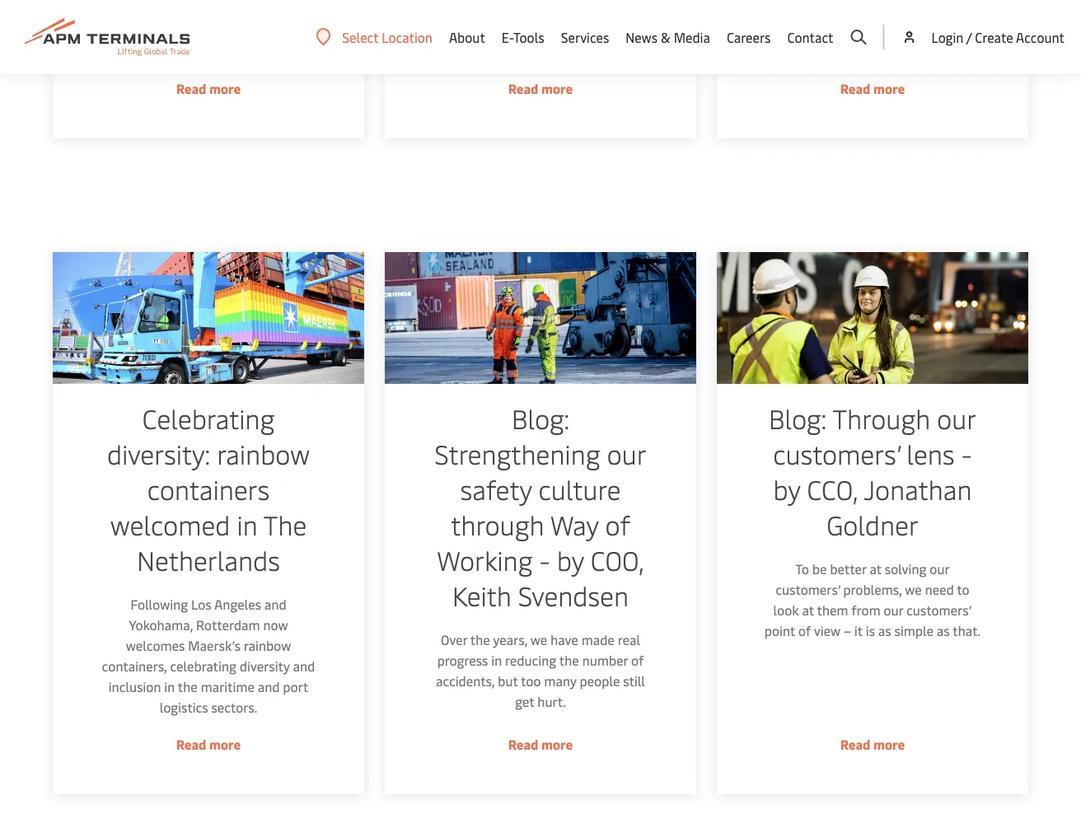 Task type: locate. For each thing, give the bounding box(es) containing it.
we down solving
[[905, 581, 922, 599]]

1 horizontal spatial of
[[631, 652, 644, 669]]

210414 blog keith main image
[[385, 252, 697, 384]]

as left that.
[[937, 622, 950, 640]]

1 vertical spatial and
[[293, 657, 315, 675]]

people
[[580, 672, 620, 690]]

0 horizontal spatial as
[[879, 622, 892, 640]]

to be better at solving our customers' problems, we need to look at them from our customers' point of view – it is as simple as that.
[[765, 560, 981, 640]]

and up 'port'
[[293, 657, 315, 675]]

diversity
[[240, 657, 290, 675]]

0 vertical spatial at
[[870, 560, 882, 578]]

rotterdam
[[196, 616, 260, 634]]

1 horizontal spatial in
[[237, 507, 258, 542]]

- right lens
[[962, 436, 973, 472]]

1 horizontal spatial the
[[471, 631, 490, 649]]

over
[[441, 631, 468, 649]]

2 vertical spatial and
[[258, 678, 280, 696]]

by left coo,
[[557, 542, 584, 578]]

2 blog: from the left
[[769, 401, 827, 436]]

1 blog: from the left
[[512, 401, 570, 436]]

the
[[471, 631, 490, 649], [560, 652, 579, 669], [178, 678, 198, 696]]

of inside blog: strengthening our safety culture through way of working - by coo, keith svendsen
[[605, 507, 630, 542]]

select location button
[[316, 28, 433, 46]]

we inside "to be better at solving our customers' problems, we need to look at them from our customers' point of view – it is as simple as that."
[[905, 581, 922, 599]]

inclusion
[[109, 678, 161, 696]]

at
[[870, 560, 882, 578], [803, 601, 814, 619]]

0 vertical spatial customers'
[[773, 436, 900, 472]]

2 horizontal spatial the
[[560, 652, 579, 669]]

strengthening
[[435, 436, 601, 472]]

news & media
[[626, 28, 711, 46]]

yokohama,
[[129, 616, 193, 634]]

the inside following los angeles and yokohama, rotterdam now welcomes maersk's rainbow containers, celebrating diversity and inclusion in the maritime and port logistics sectors.
[[178, 678, 198, 696]]

sectors.
[[211, 699, 257, 716]]

customers' down need
[[907, 601, 972, 619]]

and up now
[[265, 596, 287, 613]]

1 horizontal spatial -
[[962, 436, 973, 472]]

at right look
[[803, 601, 814, 619]]

of up still
[[631, 652, 644, 669]]

0 horizontal spatial by
[[557, 542, 584, 578]]

and
[[265, 596, 287, 613], [293, 657, 315, 675], [258, 678, 280, 696]]

in up but
[[492, 652, 502, 669]]

look
[[774, 601, 799, 619]]

2 vertical spatial of
[[631, 652, 644, 669]]

blog: through our customers' lens - by cco, jonathan goldner
[[769, 401, 977, 542]]

have
[[551, 631, 579, 649]]

select
[[342, 28, 379, 46]]

1 horizontal spatial blog:
[[769, 401, 827, 436]]

0 horizontal spatial the
[[178, 678, 198, 696]]

at up problems,
[[870, 560, 882, 578]]

0 horizontal spatial -
[[540, 542, 550, 578]]

0 vertical spatial -
[[962, 436, 973, 472]]

0 vertical spatial we
[[905, 581, 922, 599]]

cco,
[[807, 472, 858, 507]]

1 vertical spatial at
[[803, 601, 814, 619]]

welcomed
[[110, 507, 230, 542]]

by inside blog: strengthening our safety culture through way of working - by coo, keith svendsen
[[557, 542, 584, 578]]

0 vertical spatial rainbow
[[217, 436, 310, 472]]

get
[[515, 693, 535, 711]]

the down have
[[560, 652, 579, 669]]

customers' down to
[[776, 581, 840, 599]]

210512 rainbow maersk apmt2 hr image
[[53, 252, 364, 384]]

rainbow up the
[[217, 436, 310, 472]]

our inside blog: through our customers' lens - by cco, jonathan goldner
[[937, 401, 977, 436]]

blog: inside blog: through our customers' lens - by cco, jonathan goldner
[[769, 401, 827, 436]]

read
[[176, 80, 206, 97], [509, 80, 539, 97], [841, 80, 871, 97], [176, 736, 206, 753], [509, 736, 539, 753], [841, 736, 871, 753]]

1 read more link from the left
[[53, 0, 364, 138]]

1 vertical spatial we
[[531, 631, 548, 649]]

rainbow up diversity
[[244, 637, 291, 655]]

to
[[957, 581, 970, 599]]

1 vertical spatial by
[[557, 542, 584, 578]]

way
[[551, 507, 599, 542]]

about
[[449, 28, 485, 46]]

as right is
[[879, 622, 892, 640]]

0 horizontal spatial blog:
[[512, 401, 570, 436]]

safety
[[461, 472, 532, 507]]

e-tools button
[[502, 0, 545, 74]]

news & media button
[[626, 0, 711, 74]]

goldner
[[827, 507, 919, 542]]

1 horizontal spatial by
[[774, 472, 801, 507]]

containers,
[[102, 657, 167, 675]]

customers'
[[773, 436, 900, 472], [776, 581, 840, 599], [907, 601, 972, 619]]

read more link
[[53, 0, 364, 138], [385, 0, 697, 138], [717, 0, 1029, 138]]

too
[[521, 672, 541, 690]]

2 read more link from the left
[[385, 0, 697, 138]]

0 vertical spatial by
[[774, 472, 801, 507]]

0 horizontal spatial read more link
[[53, 0, 364, 138]]

by inside blog: through our customers' lens - by cco, jonathan goldner
[[774, 472, 801, 507]]

customers' up goldner
[[773, 436, 900, 472]]

1 vertical spatial in
[[492, 652, 502, 669]]

following los angeles and yokohama, rotterdam now welcomes maersk's rainbow containers, celebrating diversity and inclusion in the maritime and port logistics sectors.
[[102, 596, 315, 716]]

0 vertical spatial the
[[471, 631, 490, 649]]

1 horizontal spatial at
[[870, 560, 882, 578]]

0 vertical spatial in
[[237, 507, 258, 542]]

1 vertical spatial -
[[540, 542, 550, 578]]

contact button
[[788, 0, 834, 74]]

rainbow
[[217, 436, 310, 472], [244, 637, 291, 655]]

of left view
[[799, 622, 811, 640]]

the right over
[[471, 631, 490, 649]]

we
[[905, 581, 922, 599], [531, 631, 548, 649]]

select location
[[342, 28, 433, 46]]

more
[[209, 80, 241, 97], [542, 80, 573, 97], [874, 80, 905, 97], [209, 736, 241, 753], [542, 736, 573, 753], [874, 736, 905, 753]]

0 vertical spatial of
[[605, 507, 630, 542]]

blog:
[[512, 401, 570, 436], [769, 401, 827, 436]]

culture
[[539, 472, 621, 507]]

welcomes
[[126, 637, 185, 655]]

2 horizontal spatial read more link
[[717, 0, 1029, 138]]

2 vertical spatial in
[[164, 678, 175, 696]]

e-tools
[[502, 28, 545, 46]]

los
[[191, 596, 212, 613]]

about button
[[449, 0, 485, 74]]

0 horizontal spatial of
[[605, 507, 630, 542]]

of inside "to be better at solving our customers' problems, we need to look at them from our customers' point of view – it is as simple as that."
[[799, 622, 811, 640]]

in
[[237, 507, 258, 542], [492, 652, 502, 669], [164, 678, 175, 696]]

2 horizontal spatial in
[[492, 652, 502, 669]]

still
[[623, 672, 645, 690]]

progress
[[437, 652, 488, 669]]

the up logistics
[[178, 678, 198, 696]]

of right way
[[605, 507, 630, 542]]

read more
[[176, 80, 241, 97], [509, 80, 573, 97], [841, 80, 905, 97], [176, 736, 241, 753], [509, 736, 573, 753], [841, 736, 905, 753]]

from
[[852, 601, 881, 619]]

solving
[[885, 560, 927, 578]]

of
[[605, 507, 630, 542], [799, 622, 811, 640], [631, 652, 644, 669]]

2 vertical spatial the
[[178, 678, 198, 696]]

by left cco,
[[774, 472, 801, 507]]

through
[[833, 401, 931, 436]]

by
[[774, 472, 801, 507], [557, 542, 584, 578]]

blog: inside blog: strengthening our safety culture through way of working - by coo, keith svendsen
[[512, 401, 570, 436]]

/
[[967, 28, 972, 46]]

1 horizontal spatial as
[[937, 622, 950, 640]]

in left the
[[237, 507, 258, 542]]

we up reducing
[[531, 631, 548, 649]]

and down diversity
[[258, 678, 280, 696]]

blog: up "culture"
[[512, 401, 570, 436]]

blog: for safety
[[512, 401, 570, 436]]

problems,
[[844, 581, 902, 599]]

now
[[263, 616, 288, 634]]

keith
[[453, 578, 512, 613]]

in up logistics
[[164, 678, 175, 696]]

1 horizontal spatial we
[[905, 581, 922, 599]]

0 horizontal spatial we
[[531, 631, 548, 649]]

1 vertical spatial of
[[799, 622, 811, 640]]

2 horizontal spatial of
[[799, 622, 811, 640]]

1 vertical spatial the
[[560, 652, 579, 669]]

- inside blog: strengthening our safety culture through way of working - by coo, keith svendsen
[[540, 542, 550, 578]]

real
[[618, 631, 641, 649]]

1 horizontal spatial read more link
[[385, 0, 697, 138]]

logistics
[[160, 699, 208, 716]]

view
[[814, 622, 841, 640]]

0 horizontal spatial at
[[803, 601, 814, 619]]

- left way
[[540, 542, 550, 578]]

1 vertical spatial rainbow
[[244, 637, 291, 655]]

0 horizontal spatial in
[[164, 678, 175, 696]]

blog: up cco,
[[769, 401, 827, 436]]



Task type: describe. For each thing, give the bounding box(es) containing it.
port
[[283, 678, 309, 696]]

following
[[131, 596, 188, 613]]

create
[[975, 28, 1014, 46]]

better
[[830, 560, 867, 578]]

through
[[451, 507, 544, 542]]

in inside celebrating diversity: rainbow containers welcomed in the netherlands
[[237, 507, 258, 542]]

blog: for customers'
[[769, 401, 827, 436]]

diversity:
[[107, 436, 210, 472]]

in inside over the years, we have made real progress in reducing the number of accidents, but too many people still get hurt.
[[492, 652, 502, 669]]

customers' inside blog: through our customers' lens - by cco, jonathan goldner
[[773, 436, 900, 472]]

services button
[[561, 0, 609, 74]]

rainbow inside following los angeles and yokohama, rotterdam now welcomes maersk's rainbow containers, celebrating diversity and inclusion in the maritime and port logistics sectors.
[[244, 637, 291, 655]]

hurt.
[[538, 693, 566, 711]]

working
[[437, 542, 533, 578]]

simple
[[895, 622, 934, 640]]

we inside over the years, we have made real progress in reducing the number of accidents, but too many people still get hurt.
[[531, 631, 548, 649]]

login / create account
[[932, 28, 1065, 46]]

login / create account link
[[901, 0, 1065, 74]]

210421 through our customers lens image
[[717, 252, 1029, 384]]

news
[[626, 28, 658, 46]]

lens
[[907, 436, 955, 472]]

angeles
[[214, 596, 261, 613]]

to
[[796, 560, 809, 578]]

in inside following los angeles and yokohama, rotterdam now welcomes maersk's rainbow containers, celebrating diversity and inclusion in the maritime and port logistics sectors.
[[164, 678, 175, 696]]

login
[[932, 28, 964, 46]]

of inside over the years, we have made real progress in reducing the number of accidents, but too many people still get hurt.
[[631, 652, 644, 669]]

over the years, we have made real progress in reducing the number of accidents, but too many people still get hurt.
[[436, 631, 645, 711]]

maritime
[[201, 678, 255, 696]]

celebrating
[[142, 401, 275, 436]]

made
[[582, 631, 615, 649]]

location
[[382, 28, 433, 46]]

careers button
[[727, 0, 771, 74]]

celebrating diversity: rainbow containers welcomed in the netherlands
[[107, 401, 310, 578]]

careers
[[727, 28, 771, 46]]

need
[[925, 581, 954, 599]]

coo,
[[591, 542, 644, 578]]

the
[[263, 507, 307, 542]]

accidents,
[[436, 672, 495, 690]]

–
[[844, 622, 852, 640]]

e-
[[502, 28, 514, 46]]

&
[[661, 28, 671, 46]]

netherlands
[[137, 542, 280, 578]]

svendsen
[[518, 578, 629, 613]]

0 vertical spatial and
[[265, 596, 287, 613]]

- inside blog: through our customers' lens - by cco, jonathan goldner
[[962, 436, 973, 472]]

is
[[866, 622, 875, 640]]

many
[[544, 672, 577, 690]]

maersk's
[[188, 637, 241, 655]]

account
[[1016, 28, 1065, 46]]

be
[[813, 560, 827, 578]]

media
[[674, 28, 711, 46]]

but
[[498, 672, 518, 690]]

rainbow inside celebrating diversity: rainbow containers welcomed in the netherlands
[[217, 436, 310, 472]]

2 vertical spatial customers'
[[907, 601, 972, 619]]

them
[[817, 601, 849, 619]]

our inside blog: strengthening our safety culture through way of working - by coo, keith svendsen
[[607, 436, 647, 472]]

1 vertical spatial customers'
[[776, 581, 840, 599]]

point
[[765, 622, 796, 640]]

containers
[[147, 472, 270, 507]]

tools
[[514, 28, 545, 46]]

years,
[[493, 631, 528, 649]]

3 read more link from the left
[[717, 0, 1029, 138]]

celebrating
[[170, 657, 237, 675]]

that.
[[953, 622, 981, 640]]

reducing
[[505, 652, 557, 669]]

jonathan
[[864, 472, 972, 507]]

services
[[561, 28, 609, 46]]

blog: strengthening our safety culture through way of working - by coo, keith svendsen
[[435, 401, 647, 613]]

1 as from the left
[[879, 622, 892, 640]]

2 as from the left
[[937, 622, 950, 640]]

contact
[[788, 28, 834, 46]]

it
[[855, 622, 863, 640]]

number
[[582, 652, 628, 669]]



Task type: vqa. For each thing, say whether or not it's contained in the screenshot.
top can
no



